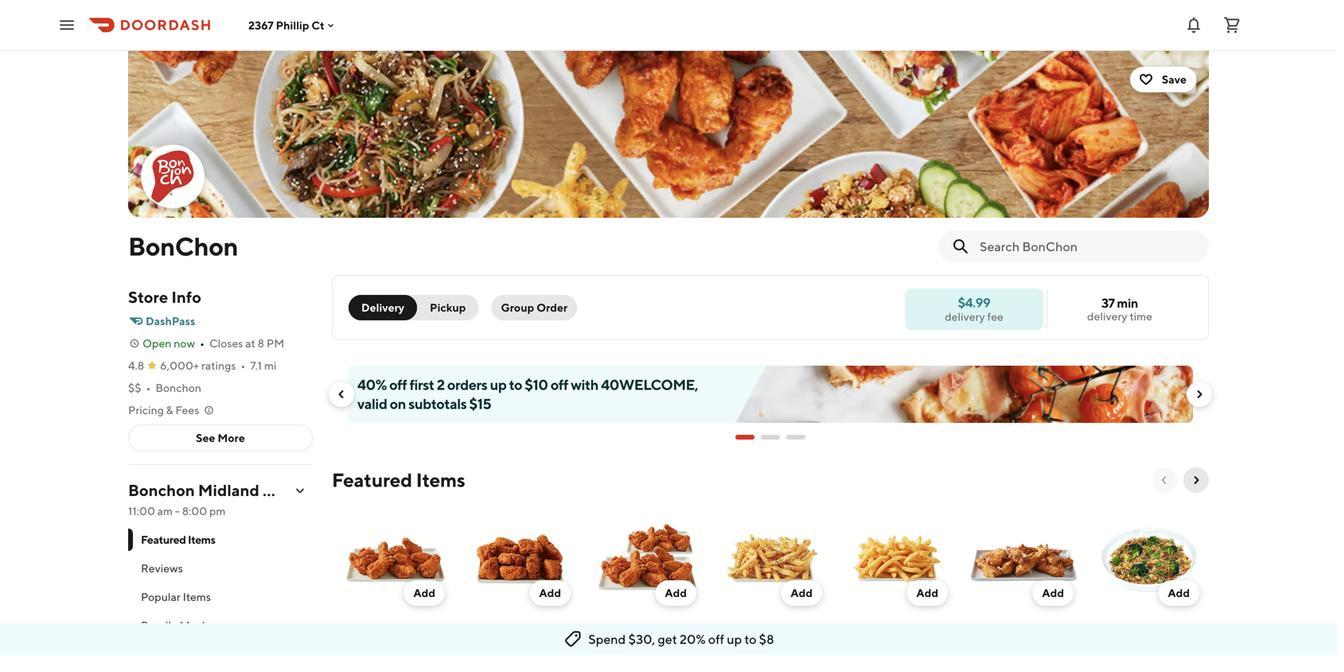Task type: describe. For each thing, give the bounding box(es) containing it.
0 horizontal spatial featured items
[[141, 534, 215, 547]]

french fries image
[[838, 503, 957, 616]]

add button for fried rice
[[1158, 581, 1199, 606]]

first
[[409, 376, 434, 394]]

wings for 10 pc wings
[[367, 624, 403, 639]]

40%
[[357, 376, 387, 394]]

open menu image
[[57, 16, 76, 35]]

popular items button
[[128, 583, 313, 612]]

37 min delivery time
[[1087, 296, 1152, 323]]

open now
[[142, 337, 195, 350]]

group order button
[[491, 295, 577, 321]]

meals
[[180, 620, 210, 633]]

previous button of carousel image
[[335, 388, 348, 401]]

more
[[218, 432, 245, 445]]

1 vertical spatial next button of carousel image
[[1190, 474, 1203, 487]]

$4.99
[[958, 295, 990, 310]]

up for off
[[727, 632, 742, 647]]

bonchon
[[128, 232, 238, 261]]

10 pc wings image
[[335, 503, 454, 616]]

french fries
[[838, 624, 907, 639]]

20 pc wings
[[587, 624, 657, 639]]

7.1
[[250, 359, 262, 372]]

reviews button
[[128, 555, 313, 583]]

reviews
[[141, 562, 183, 575]]

seasoned french fries image
[[712, 503, 832, 616]]

fries inside seasoned french fries
[[712, 641, 740, 656]]

10 pc wings
[[335, 624, 403, 639]]

40welcome,
[[601, 376, 698, 394]]

0 horizontal spatial •
[[146, 382, 151, 395]]

order
[[536, 301, 568, 314]]

save button
[[1130, 67, 1196, 92]]

previous button of carousel image
[[1158, 474, 1171, 487]]

fried
[[1090, 624, 1119, 639]]

6,000+
[[160, 359, 199, 372]]

seasoned
[[712, 624, 767, 639]]

pricing & fees button
[[128, 403, 215, 419]]

to for $10
[[509, 376, 522, 394]]

$$ • bonchon
[[128, 382, 201, 395]]

add button for 12 pc boneless
[[530, 581, 571, 606]]

Item Search search field
[[980, 238, 1196, 255]]

add for 12 pc boneless
[[539, 587, 561, 600]]

• closes at 8 pm
[[200, 337, 284, 350]]

ct
[[311, 19, 324, 32]]

0 items, open order cart image
[[1222, 16, 1242, 35]]

phillip
[[276, 19, 309, 32]]

bundle meals button
[[128, 612, 313, 641]]

12 pc boneless
[[461, 624, 542, 639]]

$30,
[[628, 632, 655, 647]]

fried rice
[[1090, 624, 1146, 639]]

order methods option group
[[349, 295, 479, 321]]

boneless
[[491, 624, 542, 639]]

rice
[[1121, 624, 1146, 639]]

1 horizontal spatial fries
[[880, 624, 907, 639]]

$15
[[469, 396, 491, 413]]

2 horizontal spatial off
[[708, 632, 724, 647]]

bundle
[[141, 620, 177, 633]]

open
[[142, 337, 171, 350]]

11:00
[[128, 505, 155, 518]]

popular items
[[141, 591, 211, 604]]

group order
[[501, 301, 568, 314]]

see
[[196, 432, 215, 445]]

1 vertical spatial •
[[241, 359, 245, 372]]

Delivery radio
[[349, 295, 417, 321]]

time
[[1130, 310, 1152, 323]]

closes
[[209, 337, 243, 350]]

0 vertical spatial next button of carousel image
[[1193, 388, 1206, 401]]

featured inside heading
[[332, 469, 412, 492]]

to for $8
[[744, 632, 756, 647]]

add button for seasoned french fries
[[781, 581, 822, 606]]

at
[[245, 337, 255, 350]]

french inside seasoned french fries
[[769, 624, 809, 639]]

wings for 20 pc wings
[[621, 624, 657, 639]]

min
[[1117, 296, 1138, 311]]

add button for 10 pc strips
[[1033, 581, 1074, 606]]

on
[[390, 396, 406, 413]]

now
[[174, 337, 195, 350]]

see more
[[196, 432, 245, 445]]

ratings
[[201, 359, 236, 372]]

add button for 20 pc wings
[[655, 581, 696, 606]]

pm
[[209, 505, 226, 518]]

fee
[[987, 310, 1003, 324]]

fees
[[175, 404, 199, 417]]

1 horizontal spatial off
[[550, 376, 568, 394]]

pc for 12 pc boneless
[[475, 624, 489, 639]]

pickup
[[430, 301, 466, 314]]



Task type: locate. For each thing, give the bounding box(es) containing it.
pc
[[351, 624, 365, 639], [475, 624, 489, 639], [604, 624, 618, 639], [979, 624, 993, 639]]

1 10 from the left
[[335, 624, 348, 639]]

wings left get
[[621, 624, 657, 639]]

2 10 from the left
[[964, 624, 977, 639]]

10 for 10 pc wings
[[335, 624, 348, 639]]

2 add button from the left
[[530, 581, 571, 606]]

fries
[[880, 624, 907, 639], [712, 641, 740, 656]]

1 horizontal spatial to
[[744, 632, 756, 647]]

0 vertical spatial •
[[200, 337, 205, 350]]

0 horizontal spatial featured
[[141, 534, 186, 547]]

get
[[658, 632, 677, 647]]

up up $15
[[490, 376, 506, 394]]

Pickup radio
[[408, 295, 479, 321]]

featured up reviews
[[141, 534, 186, 547]]

seasoned french fries
[[712, 624, 809, 656]]

12
[[461, 624, 473, 639]]

add button for 10 pc wings
[[404, 581, 445, 606]]

0 vertical spatial fries
[[880, 624, 907, 639]]

fries down seasoned
[[712, 641, 740, 656]]

am
[[157, 505, 173, 518]]

spend
[[588, 632, 626, 647]]

7.1 mi
[[250, 359, 277, 372]]

2 french from the left
[[838, 624, 878, 639]]

1 horizontal spatial featured
[[332, 469, 412, 492]]

0 vertical spatial featured
[[332, 469, 412, 492]]

store info
[[128, 288, 201, 307]]

notification bell image
[[1184, 16, 1203, 35]]

off right "20%"
[[708, 632, 724, 647]]

2
[[437, 376, 445, 394]]

add for french fries
[[916, 587, 938, 600]]

1 horizontal spatial wings
[[621, 624, 657, 639]]

6 add button from the left
[[1033, 581, 1074, 606]]

items down "subtotals"
[[416, 469, 465, 492]]

pc for 10 pc wings
[[351, 624, 365, 639]]

0 vertical spatial items
[[416, 469, 465, 492]]

1 horizontal spatial featured items
[[332, 469, 465, 492]]

1 vertical spatial to
[[744, 632, 756, 647]]

1 wings from the left
[[367, 624, 403, 639]]

subtotals
[[408, 396, 467, 413]]

5 add button from the left
[[907, 581, 948, 606]]

0 horizontal spatial delivery
[[945, 310, 985, 324]]

37
[[1102, 296, 1115, 311]]

1 vertical spatial items
[[188, 534, 215, 547]]

0 vertical spatial featured items
[[332, 469, 465, 492]]

mi
[[264, 359, 277, 372]]

up for orders
[[490, 376, 506, 394]]

$4.99 delivery fee
[[945, 295, 1003, 324]]

1 add button from the left
[[404, 581, 445, 606]]

0 horizontal spatial to
[[509, 376, 522, 394]]

delivery inside the '$4.99 delivery fee'
[[945, 310, 985, 324]]

1 horizontal spatial •
[[200, 337, 205, 350]]

1 vertical spatial fries
[[712, 641, 740, 656]]

2367
[[248, 19, 274, 32]]

save
[[1162, 73, 1187, 86]]

8:00
[[182, 505, 207, 518]]

10 for 10 pc strips
[[964, 624, 977, 639]]

• right now
[[200, 337, 205, 350]]

10 pc strips
[[964, 624, 1028, 639]]

to inside the 40% off first 2 orders up to $10 off with 40welcome, valid on subtotals $15
[[509, 376, 522, 394]]

up left $8
[[727, 632, 742, 647]]

11:00 am - 8:00 pm
[[128, 505, 226, 518]]

6 add from the left
[[1042, 587, 1064, 600]]

0 vertical spatial to
[[509, 376, 522, 394]]

bonchon image
[[128, 51, 1209, 218], [142, 146, 203, 207]]

delivery left time
[[1087, 310, 1127, 323]]

items
[[416, 469, 465, 492], [188, 534, 215, 547], [183, 591, 211, 604]]

add button for french fries
[[907, 581, 948, 606]]

4 pc from the left
[[979, 624, 993, 639]]

orders
[[447, 376, 487, 394]]

1 horizontal spatial up
[[727, 632, 742, 647]]

1 pc from the left
[[351, 624, 365, 639]]

featured items heading
[[332, 468, 465, 493]]

1 vertical spatial up
[[727, 632, 742, 647]]

off
[[389, 376, 407, 394], [550, 376, 568, 394], [708, 632, 724, 647]]

20%
[[680, 632, 706, 647]]

&
[[166, 404, 173, 417]]

7 add button from the left
[[1158, 581, 1199, 606]]

• left '7.1'
[[241, 359, 245, 372]]

1 horizontal spatial french
[[838, 624, 878, 639]]

2 vertical spatial items
[[183, 591, 211, 604]]

2 wings from the left
[[621, 624, 657, 639]]

20
[[587, 624, 602, 639]]

2367 phillip ct button
[[248, 19, 337, 32]]

wings down 10 pc wings image
[[367, 624, 403, 639]]

0 vertical spatial up
[[490, 376, 506, 394]]

delivery
[[361, 301, 404, 314]]

popular
[[141, 591, 180, 604]]

pm
[[266, 337, 284, 350]]

40% off first 2 orders up to $10 off with 40welcome, valid on subtotals $15
[[357, 376, 698, 413]]

add for 20 pc wings
[[665, 587, 687, 600]]

2367 phillip ct
[[248, 19, 324, 32]]

menus image
[[294, 485, 306, 497]]

4 add from the left
[[791, 587, 813, 600]]

1 add from the left
[[413, 587, 435, 600]]

• right the $$
[[146, 382, 151, 395]]

spend $30, get 20% off up to $8
[[588, 632, 774, 647]]

1 horizontal spatial delivery
[[1087, 310, 1127, 323]]

delivery inside 37 min delivery time
[[1087, 310, 1127, 323]]

0 horizontal spatial wings
[[367, 624, 403, 639]]

off up 'on'
[[389, 376, 407, 394]]

pricing & fees
[[128, 404, 199, 417]]

2 pc from the left
[[475, 624, 489, 639]]

6,000+ ratings •
[[160, 359, 245, 372]]

12 pc boneless image
[[461, 503, 580, 616]]

3 add from the left
[[665, 587, 687, 600]]

pc for 10 pc strips
[[979, 624, 993, 639]]

0 horizontal spatial off
[[389, 376, 407, 394]]

see more button
[[129, 426, 312, 451]]

10
[[335, 624, 348, 639], [964, 624, 977, 639]]

3 add button from the left
[[655, 581, 696, 606]]

store
[[128, 288, 168, 307]]

items down 8:00
[[188, 534, 215, 547]]

add for 10 pc strips
[[1042, 587, 1064, 600]]

add
[[413, 587, 435, 600], [539, 587, 561, 600], [665, 587, 687, 600], [791, 587, 813, 600], [916, 587, 938, 600], [1042, 587, 1064, 600], [1168, 587, 1190, 600]]

up inside the 40% off first 2 orders up to $10 off with 40welcome, valid on subtotals $15
[[490, 376, 506, 394]]

1 vertical spatial featured
[[141, 534, 186, 547]]

4.8
[[128, 359, 144, 372]]

2 add from the left
[[539, 587, 561, 600]]

20 pc wings image
[[587, 503, 706, 616]]

0 horizontal spatial fries
[[712, 641, 740, 656]]

up
[[490, 376, 506, 394], [727, 632, 742, 647]]

info
[[171, 288, 201, 307]]

with
[[571, 376, 598, 394]]

bonchon
[[156, 382, 201, 395]]

pricing
[[128, 404, 164, 417]]

4 add button from the left
[[781, 581, 822, 606]]

fried rice image
[[1090, 503, 1209, 616]]

select promotional banner element
[[735, 423, 805, 452]]

featured items down 'on'
[[332, 469, 465, 492]]

2 horizontal spatial •
[[241, 359, 245, 372]]

to
[[509, 376, 522, 394], [744, 632, 756, 647]]

featured items down -
[[141, 534, 215, 547]]

$8
[[759, 632, 774, 647]]

items up meals
[[183, 591, 211, 604]]

wings
[[367, 624, 403, 639], [621, 624, 657, 639]]

to left "$10"
[[509, 376, 522, 394]]

off right "$10"
[[550, 376, 568, 394]]

1 horizontal spatial 10
[[964, 624, 977, 639]]

to left $8
[[744, 632, 756, 647]]

next button of carousel image
[[1193, 388, 1206, 401], [1190, 474, 1203, 487]]

add for fried rice
[[1168, 587, 1190, 600]]

featured right menus icon at left
[[332, 469, 412, 492]]

$10
[[525, 376, 548, 394]]

$$
[[128, 382, 141, 395]]

-
[[175, 505, 180, 518]]

strips
[[995, 624, 1028, 639]]

0 horizontal spatial 10
[[335, 624, 348, 639]]

8
[[258, 337, 264, 350]]

items inside button
[[183, 591, 211, 604]]

featured items
[[332, 469, 465, 492], [141, 534, 215, 547]]

pc for 20 pc wings
[[604, 624, 618, 639]]

2 vertical spatial •
[[146, 382, 151, 395]]

delivery left fee
[[945, 310, 985, 324]]

5 add from the left
[[916, 587, 938, 600]]

add for seasoned french fries
[[791, 587, 813, 600]]

items inside heading
[[416, 469, 465, 492]]

1 french from the left
[[769, 624, 809, 639]]

7 add from the left
[[1168, 587, 1190, 600]]

1 vertical spatial featured items
[[141, 534, 215, 547]]

10 pc strips image
[[964, 503, 1083, 616]]

valid
[[357, 396, 387, 413]]

add for 10 pc wings
[[413, 587, 435, 600]]

0 horizontal spatial up
[[490, 376, 506, 394]]

group
[[501, 301, 534, 314]]

bundle meals
[[141, 620, 210, 633]]

french
[[769, 624, 809, 639], [838, 624, 878, 639]]

dashpass
[[146, 315, 195, 328]]

3 pc from the left
[[604, 624, 618, 639]]

add button
[[404, 581, 445, 606], [530, 581, 571, 606], [655, 581, 696, 606], [781, 581, 822, 606], [907, 581, 948, 606], [1033, 581, 1074, 606], [1158, 581, 1199, 606]]

fries down french fries image
[[880, 624, 907, 639]]

0 horizontal spatial french
[[769, 624, 809, 639]]



Task type: vqa. For each thing, say whether or not it's contained in the screenshot.
'AND' inside the Three Wings And A Choice Of Two Waffles Or Potato Salad Or French Fries
no



